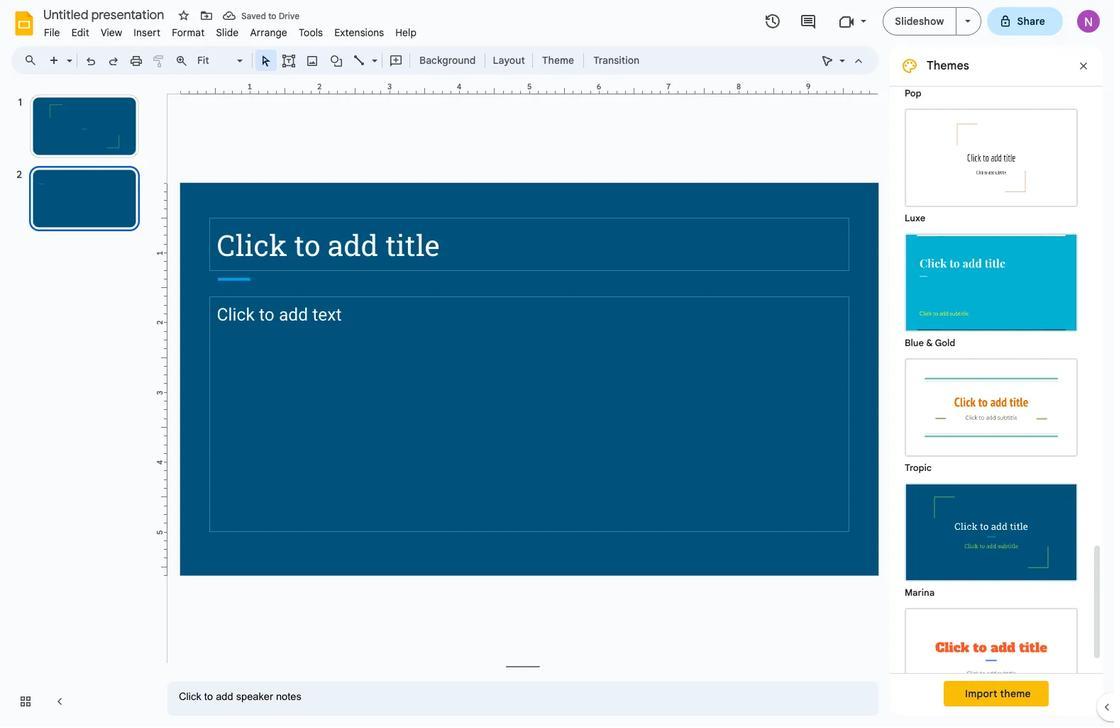 Task type: vqa. For each thing, say whether or not it's contained in the screenshot.
gameday image
yes



Task type: locate. For each thing, give the bounding box(es) containing it.
file
[[44, 26, 60, 39]]

slide menu item
[[210, 24, 244, 41]]

Menus field
[[18, 50, 49, 70]]

Gameday radio
[[898, 601, 1085, 726]]

blue
[[905, 337, 924, 349]]

&
[[927, 337, 933, 349]]

main toolbar
[[5, 0, 647, 627]]

navigation
[[0, 80, 156, 728]]

format
[[172, 26, 205, 39]]

themes
[[927, 59, 970, 73]]

Blue & Gold radio
[[898, 226, 1085, 351]]

insert image image
[[304, 50, 321, 70]]

slide
[[216, 26, 239, 39]]

pop
[[905, 87, 922, 99]]

menu bar containing file
[[38, 18, 423, 42]]

Zoom text field
[[195, 50, 235, 70]]

menu bar
[[38, 18, 423, 42]]

tropic
[[905, 462, 932, 474]]

Tropic radio
[[898, 351, 1085, 476]]

marina
[[905, 587, 935, 599]]

blue & gold
[[905, 337, 956, 349]]

theme
[[542, 54, 574, 67]]

insert menu item
[[128, 24, 166, 41]]

navigation inside themes application
[[0, 80, 156, 728]]

Rename text field
[[38, 6, 173, 23]]

import
[[966, 688, 998, 701]]

select line image
[[368, 51, 378, 56]]

background button
[[413, 50, 482, 71]]

help menu item
[[390, 24, 423, 41]]

theme button
[[536, 50, 581, 71]]

presentation options image
[[965, 20, 971, 23]]

help
[[396, 26, 417, 39]]

drive
[[279, 10, 300, 21]]

new slide with layout image
[[63, 51, 72, 56]]

Pop radio
[[898, 0, 1085, 102]]

layout button
[[489, 50, 530, 71]]

view
[[101, 26, 122, 39]]

arrange menu item
[[244, 24, 293, 41]]

live pointer settings image
[[836, 51, 845, 56]]

insert
[[134, 26, 161, 39]]



Task type: describe. For each thing, give the bounding box(es) containing it.
Luxe radio
[[898, 102, 1085, 226]]

transition
[[594, 54, 640, 67]]

luxe
[[905, 212, 926, 224]]

to
[[268, 10, 277, 21]]

slideshow button
[[883, 7, 957, 35]]

edit
[[71, 26, 89, 39]]

share
[[1018, 15, 1046, 28]]

themes section
[[890, 0, 1103, 726]]

slideshow
[[895, 15, 945, 28]]

shape image
[[328, 50, 345, 70]]

menu bar inside menu bar banner
[[38, 18, 423, 42]]

theme
[[1001, 688, 1031, 701]]

gold
[[935, 337, 956, 349]]

import theme
[[966, 688, 1031, 701]]

edit menu item
[[66, 24, 95, 41]]

share button
[[987, 7, 1063, 35]]

saved
[[241, 10, 266, 21]]

extensions
[[334, 26, 384, 39]]

file menu item
[[38, 24, 66, 41]]

gameday image
[[907, 610, 1077, 706]]

view menu item
[[95, 24, 128, 41]]

themes application
[[0, 0, 1115, 728]]

format menu item
[[166, 24, 210, 41]]

extensions menu item
[[329, 24, 390, 41]]

tools
[[299, 26, 323, 39]]

Star checkbox
[[174, 6, 194, 26]]

transition button
[[587, 50, 646, 71]]

layout
[[493, 54, 525, 67]]

tools menu item
[[293, 24, 329, 41]]

background
[[420, 54, 476, 67]]

menu bar banner
[[0, 0, 1115, 728]]

import theme button
[[944, 682, 1049, 707]]

arrange
[[250, 26, 287, 39]]

saved to drive
[[241, 10, 300, 21]]

saved to drive button
[[219, 6, 303, 26]]

mode and view toolbar
[[816, 46, 870, 75]]

Marina radio
[[898, 476, 1085, 601]]

Zoom field
[[193, 50, 249, 71]]



